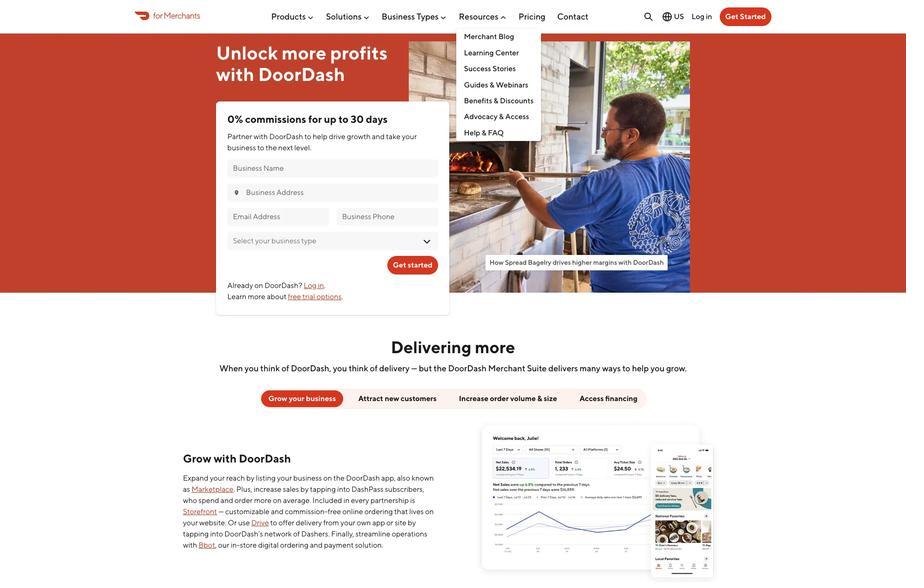 Task type: describe. For each thing, give the bounding box(es) containing it.
streamline
[[355, 530, 390, 539]]

as
[[183, 485, 190, 494]]

delivering more
[[391, 337, 515, 357]]

& for discounts
[[494, 96, 498, 105]]

1 horizontal spatial log in link
[[692, 12, 712, 21]]

— customizable and commission-free online ordering that lives on your website. or use
[[183, 508, 434, 528]]

to right up
[[339, 113, 349, 125]]

higher
[[572, 258, 592, 266]]

bbot link
[[199, 541, 215, 550]]

log inside already on doordash? log in . learn more about free trial options .
[[304, 281, 317, 290]]

drive
[[251, 519, 269, 528]]

your up sales
[[277, 474, 292, 483]]

how spread bagelry drives higher margins with doordash
[[490, 258, 664, 266]]

tapping inside . plus, increase sales by tapping into dashpass subscribers, who spend and order more on average. included in every partnership is storefront
[[310, 485, 336, 494]]

ordering for that
[[364, 508, 393, 516]]

solutions
[[326, 11, 362, 21]]

merchants
[[164, 11, 200, 21]]

operations
[[392, 530, 427, 539]]

suite
[[527, 364, 547, 373]]

learning center link
[[457, 45, 541, 61]]

your inside button
[[289, 394, 304, 403]]

1 horizontal spatial log
[[692, 12, 705, 21]]

partner with doordash to help drive growth and take your business to the next level.
[[227, 132, 417, 152]]

growth
[[347, 132, 371, 141]]

guides & webinars
[[464, 80, 528, 89]]

on inside the — customizable and commission-free online ordering that lives on your website. or use
[[425, 508, 434, 516]]

app
[[372, 519, 385, 528]]

for merchants link
[[135, 9, 200, 22]]

0 vertical spatial in
[[706, 12, 712, 21]]

delivers
[[548, 364, 578, 373]]

doordash down delivering more
[[448, 364, 487, 373]]

1 vertical spatial the
[[434, 364, 446, 373]]

insights you can use image
[[472, 417, 723, 583]]

products link
[[271, 8, 314, 25]]

when
[[219, 364, 243, 373]]

success stories link
[[457, 61, 541, 77]]

business inside expand your reach by listing your business on the doordash app, also known as
[[293, 474, 322, 483]]

commission-
[[285, 508, 328, 516]]

with up the reach
[[214, 452, 237, 465]]

2 horizontal spatial of
[[370, 364, 378, 373]]

& for webinars
[[490, 80, 494, 89]]

0%
[[227, 113, 243, 125]]

expand your reach by listing your business on the doordash app, also known as
[[183, 474, 434, 494]]

. inside . plus, increase sales by tapping into dashpass subscribers, who spend and order more on average. included in every partnership is storefront
[[233, 485, 235, 494]]

to left next
[[257, 143, 264, 152]]

options
[[317, 292, 342, 301]]

started
[[740, 12, 766, 21]]

Business Phone text field
[[342, 212, 433, 222]]

log in
[[692, 12, 712, 21]]

to inside to offer delivery from your own app or site by tapping into doordash's network of dashers. finally, streamline operations with
[[270, 519, 277, 528]]

into inside to offer delivery from your own app or site by tapping into doordash's network of dashers. finally, streamline operations with
[[210, 530, 223, 539]]

reach
[[226, 474, 245, 483]]

solutions link
[[326, 8, 370, 25]]

grow.
[[666, 364, 687, 373]]

partner
[[227, 132, 252, 141]]

learn
[[227, 292, 246, 301]]

site
[[395, 519, 406, 528]]

doordash's
[[224, 530, 263, 539]]

and inside partner with doordash to help drive growth and take your business to the next level.
[[372, 132, 385, 141]]

grow your business button
[[261, 391, 343, 407]]

1 vertical spatial .
[[342, 292, 343, 301]]

unlock more profits with doordash
[[216, 42, 388, 85]]

doordash up listing
[[239, 452, 291, 465]]

to up level.
[[304, 132, 311, 141]]

get started
[[725, 12, 766, 21]]

advocacy
[[464, 112, 498, 121]]

attract
[[358, 394, 383, 403]]

0 vertical spatial merchant
[[464, 32, 497, 41]]

learning center
[[464, 48, 519, 57]]

network
[[264, 530, 292, 539]]

,
[[215, 541, 217, 550]]

Business Name text field
[[233, 163, 433, 174]]

30
[[351, 113, 364, 125]]

days
[[366, 113, 388, 125]]

of inside to offer delivery from your own app or site by tapping into doordash's network of dashers. finally, streamline operations with
[[293, 530, 300, 539]]

started
[[408, 261, 433, 269]]

in-
[[231, 541, 240, 550]]

& for access
[[499, 112, 504, 121]]

delivering
[[391, 337, 471, 357]]

increase
[[254, 485, 281, 494]]

and inside the — customizable and commission-free online ordering that lives on your website. or use
[[271, 508, 284, 516]]

grow with doordash tab list
[[168, 389, 738, 583]]

to right ways
[[622, 364, 630, 373]]

webinars
[[496, 80, 528, 89]]

help & faq
[[464, 128, 504, 137]]

known
[[412, 474, 434, 483]]

digital
[[258, 541, 279, 550]]

in inside already on doordash? log in . learn more about free trial options .
[[318, 281, 324, 290]]

help inside partner with doordash to help drive growth and take your business to the next level.
[[313, 132, 327, 141]]

the inside expand your reach by listing your business on the doordash app, also known as
[[333, 474, 345, 483]]

offer
[[279, 519, 294, 528]]

increase
[[459, 394, 488, 403]]

0 vertical spatial .
[[324, 281, 326, 290]]

0 horizontal spatial of
[[282, 364, 289, 373]]

your up marketplace
[[210, 474, 225, 483]]

to offer delivery from your own app or site by tapping into doordash's network of dashers. finally, streamline operations with
[[183, 519, 427, 550]]

bbot
[[199, 541, 215, 550]]

on inside expand your reach by listing your business on the doordash app, also known as
[[323, 474, 332, 483]]

grow for grow with doordash
[[183, 452, 211, 465]]

already
[[227, 281, 253, 290]]

with inside to offer delivery from your own app or site by tapping into doordash's network of dashers. finally, streamline operations with
[[183, 541, 197, 550]]

profits
[[330, 42, 388, 64]]

2 think from the left
[[349, 364, 368, 373]]

next
[[278, 143, 293, 152]]

access inside 'link'
[[505, 112, 529, 121]]

the inside partner with doordash to help drive growth and take your business to the next level.
[[266, 143, 277, 152]]

by inside expand your reach by listing your business on the doordash app, also known as
[[246, 474, 254, 483]]

2 you from the left
[[333, 364, 347, 373]]

access financing
[[580, 394, 638, 403]]

with inside partner with doordash to help drive growth and take your business to the next level.
[[254, 132, 268, 141]]

about
[[267, 292, 287, 301]]

faq
[[488, 128, 504, 137]]

app,
[[381, 474, 396, 483]]

how spread bagelry drives higher margins with doordash link
[[486, 255, 668, 270]]

1 vertical spatial log in link
[[304, 281, 324, 290]]

help & faq link
[[457, 125, 541, 141]]

0 horizontal spatial for
[[153, 11, 162, 21]]

dashpass
[[352, 485, 384, 494]]

increase order volume & size button
[[452, 391, 565, 407]]

doordash inside partner with doordash to help drive growth and take your business to the next level.
[[269, 132, 303, 141]]

for merchants
[[153, 11, 200, 21]]

blog
[[499, 32, 514, 41]]

1 you from the left
[[245, 364, 259, 373]]

your inside partner with doordash to help drive growth and take your business to the next level.
[[402, 132, 417, 141]]

merchant blog link
[[457, 29, 541, 45]]

bagelry
[[528, 258, 551, 266]]

also
[[397, 474, 410, 483]]

benefits & discounts link
[[457, 93, 541, 109]]

with right margins
[[619, 258, 632, 266]]

benefits
[[464, 96, 492, 105]]

guides
[[464, 80, 488, 89]]

storefront link
[[183, 508, 217, 516]]

business inside button
[[306, 394, 336, 403]]

who
[[183, 496, 197, 505]]



Task type: locate. For each thing, give the bounding box(es) containing it.
— inside the — customizable and commission-free online ordering that lives on your website. or use
[[218, 508, 224, 516]]

2 horizontal spatial in
[[706, 12, 712, 21]]

0 horizontal spatial into
[[210, 530, 223, 539]]

by right site
[[408, 519, 416, 528]]

think
[[260, 364, 280, 373], [349, 364, 368, 373]]

& left faq
[[482, 128, 487, 137]]

order down plus,
[[235, 496, 253, 505]]

free left the trial
[[288, 292, 301, 301]]

business down partner
[[227, 143, 256, 152]]

1 vertical spatial order
[[235, 496, 253, 505]]

subscribers,
[[385, 485, 424, 494]]

of up attract
[[370, 364, 378, 373]]

the
[[266, 143, 277, 152], [434, 364, 446, 373], [333, 474, 345, 483]]

0 horizontal spatial tapping
[[183, 530, 209, 539]]

access left financing
[[580, 394, 604, 403]]

doordash?
[[265, 281, 302, 290]]

1 vertical spatial free
[[328, 508, 341, 516]]

financing
[[605, 394, 638, 403]]

help right ways
[[632, 364, 649, 373]]

tapping
[[310, 485, 336, 494], [183, 530, 209, 539]]

you right when on the left bottom of the page
[[245, 364, 259, 373]]

many
[[580, 364, 600, 373]]

grow inside chevron right tab panel
[[183, 452, 211, 465]]

& for faq
[[482, 128, 487, 137]]

free up from
[[328, 508, 341, 516]]

marketplace
[[191, 485, 233, 494]]

help
[[313, 132, 327, 141], [632, 364, 649, 373]]

drives
[[553, 258, 571, 266]]

that
[[394, 508, 408, 516]]

doordash inside unlock more profits with doordash
[[258, 63, 345, 85]]

tapping up bbot
[[183, 530, 209, 539]]

log in link
[[692, 12, 712, 21], [304, 281, 324, 290]]

is
[[410, 496, 415, 505]]

business down doordash,
[[306, 394, 336, 403]]

0 horizontal spatial .
[[233, 485, 235, 494]]

center
[[495, 48, 519, 57]]

0 horizontal spatial get
[[393, 261, 406, 269]]

delivery down commission-
[[296, 519, 322, 528]]

1 horizontal spatial get
[[725, 12, 739, 21]]

business inside partner with doordash to help drive growth and take your business to the next level.
[[227, 143, 256, 152]]

& down guides & webinars link
[[494, 96, 498, 105]]

customers
[[401, 394, 437, 403]]

2 horizontal spatial you
[[651, 364, 665, 373]]

1 horizontal spatial free
[[328, 508, 341, 516]]

or
[[386, 519, 393, 528]]

the left next
[[266, 143, 277, 152]]

0 horizontal spatial delivery
[[296, 519, 322, 528]]

1 horizontal spatial for
[[308, 113, 322, 125]]

but
[[419, 364, 432, 373]]

increase order volume & size
[[459, 394, 557, 403]]

2 vertical spatial .
[[233, 485, 235, 494]]

1 vertical spatial into
[[210, 530, 223, 539]]

spread
[[505, 258, 527, 266]]

access
[[505, 112, 529, 121], [580, 394, 604, 403]]

advocacy & access
[[464, 112, 529, 121]]

1 horizontal spatial of
[[293, 530, 300, 539]]

into up ,
[[210, 530, 223, 539]]

on up included
[[323, 474, 332, 483]]

0 horizontal spatial —
[[218, 508, 224, 516]]

0 vertical spatial —
[[411, 364, 417, 373]]

dashers.
[[301, 530, 330, 539]]

& right "guides"
[[490, 80, 494, 89]]

1 vertical spatial ordering
[[280, 541, 309, 550]]

0 vertical spatial business
[[227, 143, 256, 152]]

your down the online on the left bottom of page
[[341, 519, 355, 528]]

log
[[692, 12, 705, 21], [304, 281, 317, 290]]

1 vertical spatial business
[[306, 394, 336, 403]]

delivery inside to offer delivery from your own app or site by tapping into doordash's network of dashers. finally, streamline operations with
[[296, 519, 322, 528]]

free inside already on doordash? log in . learn more about free trial options .
[[288, 292, 301, 301]]

in up the free trial options link on the bottom of the page
[[318, 281, 324, 290]]

get started
[[393, 261, 433, 269]]

2 vertical spatial by
[[408, 519, 416, 528]]

log up the trial
[[304, 281, 317, 290]]

by inside to offer delivery from your own app or site by tapping into doordash's network of dashers. finally, streamline operations with
[[408, 519, 416, 528]]

on right already
[[254, 281, 263, 290]]

0 horizontal spatial think
[[260, 364, 280, 373]]

1 horizontal spatial order
[[490, 394, 509, 403]]

commissions
[[245, 113, 306, 125]]

or
[[228, 519, 237, 528]]

discounts
[[500, 96, 534, 105]]

and down dashers.
[[310, 541, 323, 550]]

& inside 'link'
[[499, 112, 504, 121]]

log in link right us
[[692, 12, 712, 21]]

— left the but
[[411, 364, 417, 373]]

the right the but
[[434, 364, 446, 373]]

us
[[674, 12, 684, 21]]

1 horizontal spatial into
[[337, 485, 350, 494]]

of left doordash,
[[282, 364, 289, 373]]

your inside the — customizable and commission-free online ordering that lives on your website. or use
[[183, 519, 198, 528]]

1 vertical spatial access
[[580, 394, 604, 403]]

0 horizontal spatial grow
[[183, 452, 211, 465]]

1 vertical spatial get
[[393, 261, 406, 269]]

0 horizontal spatial by
[[246, 474, 254, 483]]

attract new customers button
[[351, 391, 444, 407]]

for left merchants
[[153, 11, 162, 21]]

order
[[490, 394, 509, 403], [235, 496, 253, 505]]

order inside button
[[490, 394, 509, 403]]

globe line image
[[662, 11, 673, 22]]

0 vertical spatial by
[[246, 474, 254, 483]]

sales
[[283, 485, 299, 494]]

1 vertical spatial delivery
[[296, 519, 322, 528]]

1 think from the left
[[260, 364, 280, 373]]

and left take
[[372, 132, 385, 141]]

1 vertical spatial tapping
[[183, 530, 209, 539]]

by
[[246, 474, 254, 483], [300, 485, 309, 494], [408, 519, 416, 528]]

0 horizontal spatial access
[[505, 112, 529, 121]]

business
[[227, 143, 256, 152], [306, 394, 336, 403], [293, 474, 322, 483]]

free inside the — customizable and commission-free online ordering that lives on your website. or use
[[328, 508, 341, 516]]

0 horizontal spatial log in link
[[304, 281, 324, 290]]

pricing
[[519, 11, 546, 21]]

by up plus,
[[246, 474, 254, 483]]

ordering for and
[[280, 541, 309, 550]]

0 vertical spatial log
[[692, 12, 705, 21]]

business
[[382, 11, 415, 21]]

business up sales
[[293, 474, 322, 483]]

0 vertical spatial delivery
[[379, 364, 410, 373]]

by inside . plus, increase sales by tapping into dashpass subscribers, who spend and order more on average. included in every partnership is storefront
[[300, 485, 309, 494]]

2 horizontal spatial the
[[434, 364, 446, 373]]

get for get started
[[725, 12, 739, 21]]

0 vertical spatial the
[[266, 143, 277, 152]]

contact
[[557, 11, 589, 21]]

0 vertical spatial access
[[505, 112, 529, 121]]

0 horizontal spatial you
[[245, 364, 259, 373]]

1 horizontal spatial access
[[580, 394, 604, 403]]

marketplace link
[[191, 485, 233, 494]]

stories
[[493, 64, 516, 73]]

& left size
[[537, 394, 542, 403]]

get for get started
[[393, 261, 406, 269]]

and inside . plus, increase sales by tapping into dashpass subscribers, who spend and order more on average. included in every partnership is storefront
[[221, 496, 233, 505]]

into
[[337, 485, 350, 494], [210, 530, 223, 539]]

how
[[490, 258, 504, 266]]

1 horizontal spatial .
[[324, 281, 326, 290]]

0 horizontal spatial ordering
[[280, 541, 309, 550]]

1 horizontal spatial think
[[349, 364, 368, 373]]

location pin image
[[233, 189, 240, 196]]

free trial options link
[[288, 292, 342, 301]]

doordash up next
[[269, 132, 303, 141]]

of up bbot , our in-store digital ordering and payment solution.
[[293, 530, 300, 539]]

1 vertical spatial grow
[[183, 452, 211, 465]]

0 vertical spatial tapping
[[310, 485, 336, 494]]

on inside . plus, increase sales by tapping into dashpass subscribers, who spend and order more on average. included in every partnership is storefront
[[273, 496, 282, 505]]

1 horizontal spatial help
[[632, 364, 649, 373]]

in right us
[[706, 12, 712, 21]]

1 horizontal spatial by
[[300, 485, 309, 494]]

help
[[464, 128, 480, 137]]

for left up
[[308, 113, 322, 125]]

1 horizontal spatial the
[[333, 474, 345, 483]]

1 horizontal spatial tapping
[[310, 485, 336, 494]]

merchant blog
[[464, 32, 514, 41]]

with
[[216, 63, 254, 85], [254, 132, 268, 141], [619, 258, 632, 266], [214, 452, 237, 465], [183, 541, 197, 550]]

access down discounts
[[505, 112, 529, 121]]

0 vertical spatial into
[[337, 485, 350, 494]]

your down storefront
[[183, 519, 198, 528]]

free
[[288, 292, 301, 301], [328, 508, 341, 516]]

lives
[[409, 508, 424, 516]]

0 horizontal spatial order
[[235, 496, 253, 505]]

0 vertical spatial log in link
[[692, 12, 712, 21]]

doordash
[[258, 63, 345, 85], [269, 132, 303, 141], [633, 258, 664, 266], [448, 364, 487, 373], [239, 452, 291, 465], [346, 474, 380, 483]]

think up attract
[[349, 364, 368, 373]]

0 horizontal spatial free
[[288, 292, 301, 301]]

in inside . plus, increase sales by tapping into dashpass subscribers, who spend and order more on average. included in every partnership is storefront
[[344, 496, 350, 505]]

into up included
[[337, 485, 350, 494]]

and right spend
[[221, 496, 233, 505]]

by up average.
[[300, 485, 309, 494]]

& inside button
[[537, 394, 542, 403]]

size
[[544, 394, 557, 403]]

in up the online on the left bottom of page
[[344, 496, 350, 505]]

you right doordash,
[[333, 364, 347, 373]]

bbot , our in-store digital ordering and payment solution.
[[199, 541, 383, 550]]

2 vertical spatial the
[[333, 474, 345, 483]]

you left grow.
[[651, 364, 665, 373]]

ordering up "app" at the left of the page
[[364, 508, 393, 516]]

from
[[323, 519, 339, 528]]

doordash up 0% commissions for up to 30 days
[[258, 63, 345, 85]]

0 vertical spatial help
[[313, 132, 327, 141]]

0 vertical spatial ordering
[[364, 508, 393, 516]]

get started button
[[387, 256, 438, 275]]

and
[[372, 132, 385, 141], [221, 496, 233, 505], [271, 508, 284, 516], [310, 541, 323, 550]]

. plus, increase sales by tapping into dashpass subscribers, who spend and order more on average. included in every partnership is storefront
[[183, 485, 424, 516]]

1 vertical spatial in
[[318, 281, 324, 290]]

pricing link
[[519, 8, 546, 25]]

already on doordash? log in . learn more about free trial options .
[[227, 281, 343, 301]]

merchant left suite
[[488, 364, 525, 373]]

doordash inside expand your reach by listing your business on the doordash app, also known as
[[346, 474, 380, 483]]

1 horizontal spatial you
[[333, 364, 347, 373]]

our
[[218, 541, 229, 550]]

0 vertical spatial grow
[[268, 394, 287, 403]]

delivery
[[379, 364, 410, 373], [296, 519, 322, 528]]

access financing button
[[572, 391, 645, 407]]

your right take
[[402, 132, 417, 141]]

help left drive
[[313, 132, 327, 141]]

with up 0%
[[216, 63, 254, 85]]

average.
[[283, 496, 311, 505]]

think right when on the left bottom of the page
[[260, 364, 280, 373]]

1 horizontal spatial —
[[411, 364, 417, 373]]

the up included
[[333, 474, 345, 483]]

merchant up 'learning'
[[464, 32, 497, 41]]

grow for grow your business
[[268, 394, 287, 403]]

doordash right margins
[[633, 258, 664, 266]]

access inside 'button'
[[580, 394, 604, 403]]

2 vertical spatial in
[[344, 496, 350, 505]]

learning
[[464, 48, 494, 57]]

tapping up included
[[310, 485, 336, 494]]

chevron right tab panel
[[168, 417, 738, 583]]

for
[[153, 11, 162, 21], [308, 113, 322, 125]]

0 vertical spatial order
[[490, 394, 509, 403]]

1 horizontal spatial in
[[344, 496, 350, 505]]

ordering down network
[[280, 541, 309, 550]]

1 horizontal spatial delivery
[[379, 364, 410, 373]]

1 vertical spatial by
[[300, 485, 309, 494]]

your down doordash,
[[289, 394, 304, 403]]

1 horizontal spatial grow
[[268, 394, 287, 403]]

1 vertical spatial for
[[308, 113, 322, 125]]

0 horizontal spatial in
[[318, 281, 324, 290]]

tapping inside to offer delivery from your own app or site by tapping into doordash's network of dashers. finally, streamline operations with
[[183, 530, 209, 539]]

with right partner
[[254, 132, 268, 141]]

on inside already on doordash? log in . learn more about free trial options .
[[254, 281, 263, 290]]

get
[[725, 12, 739, 21], [393, 261, 406, 269]]

1 vertical spatial —
[[218, 508, 224, 516]]

0 horizontal spatial the
[[266, 143, 277, 152]]

log right us
[[692, 12, 705, 21]]

with inside unlock more profits with doordash
[[216, 63, 254, 85]]

drive link
[[251, 519, 269, 528]]

and up offer
[[271, 508, 284, 516]]

Business Address text field
[[246, 188, 433, 198]]

0 vertical spatial for
[[153, 11, 162, 21]]

3 you from the left
[[651, 364, 665, 373]]

solution.
[[355, 541, 383, 550]]

up
[[324, 113, 336, 125]]

more
[[282, 42, 326, 64], [248, 292, 265, 301], [475, 337, 515, 357], [254, 496, 272, 505]]

with left bbot
[[183, 541, 197, 550]]

— up website. on the left bottom of the page
[[218, 508, 224, 516]]

doordash up dashpass
[[346, 474, 380, 483]]

1 vertical spatial help
[[632, 364, 649, 373]]

more inside . plus, increase sales by tapping into dashpass subscribers, who spend and order more on average. included in every partnership is storefront
[[254, 496, 272, 505]]

spread bagelry image
[[409, 41, 690, 293]]

& down benefits & discounts link
[[499, 112, 504, 121]]

order inside . plus, increase sales by tapping into dashpass subscribers, who spend and order more on average. included in every partnership is storefront
[[235, 496, 253, 505]]

2 horizontal spatial .
[[342, 292, 343, 301]]

. up 'options'
[[324, 281, 326, 290]]

more inside already on doordash? log in . learn more about free trial options .
[[248, 292, 265, 301]]

1 horizontal spatial ordering
[[364, 508, 393, 516]]

to up network
[[270, 519, 277, 528]]

benefits & discounts
[[464, 96, 534, 105]]

0 vertical spatial get
[[725, 12, 739, 21]]

log in link up the free trial options link on the bottom of the page
[[304, 281, 324, 290]]

1 vertical spatial merchant
[[488, 364, 525, 373]]

on right lives
[[425, 508, 434, 516]]

. right the trial
[[342, 292, 343, 301]]

into inside . plus, increase sales by tapping into dashpass subscribers, who spend and order more on average. included in every partnership is storefront
[[337, 485, 350, 494]]

1 vertical spatial log
[[304, 281, 317, 290]]

Email Address email field
[[233, 212, 323, 222]]

grow inside button
[[268, 394, 287, 403]]

more inside unlock more profits with doordash
[[282, 42, 326, 64]]

your inside to offer delivery from your own app or site by tapping into doordash's network of dashers. finally, streamline operations with
[[341, 519, 355, 528]]

. left plus,
[[233, 485, 235, 494]]

order left volume
[[490, 394, 509, 403]]

delivery up new
[[379, 364, 410, 373]]

2 vertical spatial business
[[293, 474, 322, 483]]

partnership
[[371, 496, 409, 505]]

website.
[[199, 519, 227, 528]]

0 horizontal spatial log
[[304, 281, 317, 290]]

ordering inside the — customizable and commission-free online ordering that lives on your website. or use
[[364, 508, 393, 516]]

2 horizontal spatial by
[[408, 519, 416, 528]]

0 horizontal spatial help
[[313, 132, 327, 141]]

grow your business
[[268, 394, 336, 403]]

every
[[351, 496, 369, 505]]

margins
[[593, 258, 617, 266]]

on down increase
[[273, 496, 282, 505]]

0 vertical spatial free
[[288, 292, 301, 301]]



Task type: vqa. For each thing, say whether or not it's contained in the screenshot.
'be'
no



